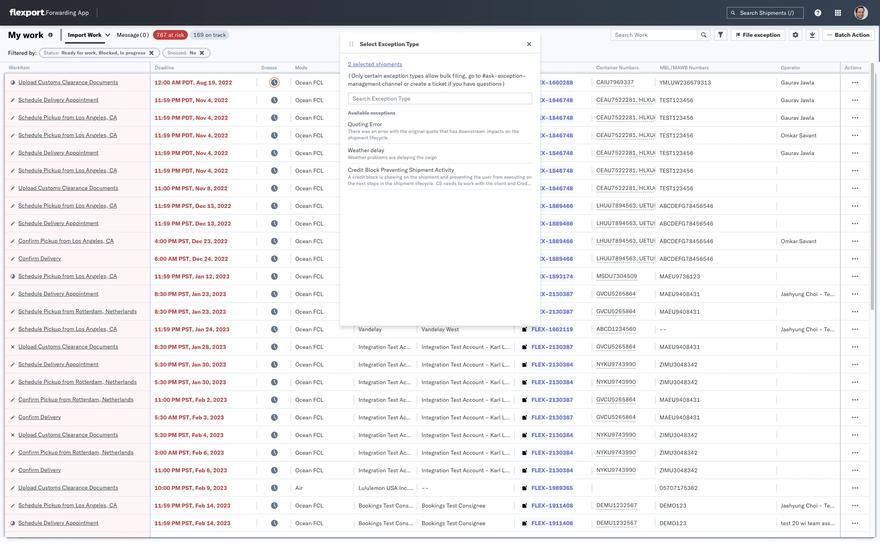Task type: locate. For each thing, give the bounding box(es) containing it.
1 horizontal spatial the
[[417, 154, 424, 160]]

28,
[[202, 343, 211, 350]]

2,
[[207, 396, 212, 403]]

2 5:30 pm pst, jan 30, 2023 from the top
[[155, 378, 226, 386]]

1889466 for schedule pickup from los angeles, ca
[[549, 202, 573, 209]]

5:30 am pst, feb 3, 2023
[[155, 414, 224, 421]]

2 schedule pickup from los angeles, ca link from the top
[[18, 131, 117, 139]]

23, up '11:59 pm pst, jan 24, 2023'
[[202, 308, 211, 315]]

1 vertical spatial 11:59 pm pst, feb 14, 2023
[[155, 519, 231, 527]]

if
[[448, 80, 452, 87]]

schedule delivery appointment for 1st schedule delivery appointment link from the bottom of the page
[[18, 519, 99, 526]]

2 schedule pickup from los angeles, ca from the top
[[18, 131, 117, 138]]

1911408 for jaehyung choi - test destination agen
[[549, 502, 573, 509]]

4 resize handle column header from the left
[[345, 62, 355, 542]]

1 upload customs clearance documents from the top
[[18, 78, 118, 86]]

5:30 up 3:00
[[155, 431, 167, 439]]

11:59 pm pst, feb 14, 2023 for schedule pickup from los angeles, ca
[[155, 502, 231, 509]]

2130384 for schedule pickup from rotterdam, netherlands
[[549, 378, 573, 386]]

delivery for fourth schedule delivery appointment button from the bottom of the page
[[44, 219, 64, 227]]

3 11:59 pm pdt, nov 4, 2022 from the top
[[155, 132, 228, 139]]

8:30 pm pst, jan 23, 2023 down the 11:59 pm pst, jan 12, 2023
[[155, 290, 226, 298]]

1 vertical spatial jaehyung
[[781, 326, 805, 333]]

1 vertical spatial confirm pickup from rotterdam, netherlands link
[[18, 448, 134, 456]]

13, up 4:00 pm pst, dec 23, 2022
[[207, 220, 216, 227]]

3 confirm delivery from the top
[[18, 466, 61, 473]]

maeu9736123
[[660, 273, 700, 280]]

8:30 down '11:59 pm pst, jan 24, 2023'
[[155, 343, 167, 350]]

1 horizontal spatial :
[[186, 49, 188, 55]]

1 vertical spatial schedule pickup from rotterdam, netherlands link
[[18, 378, 137, 386]]

5:30 up 11:00 pm pst, feb 2, 2023 on the left bottom of page
[[155, 378, 167, 386]]

confirm for 4:00 pm pst, dec 23, 2022
[[18, 237, 39, 244]]

1 vertical spatial 23,
[[202, 290, 211, 298]]

3 11:59 from the top
[[155, 132, 170, 139]]

credit block preventing shipment activity
[[348, 166, 454, 173]]

0 vertical spatial 11:59 pm pst, dec 13, 2022
[[155, 202, 231, 209]]

jan left 12,
[[195, 273, 204, 280]]

0 vertical spatial 8:30
[[155, 290, 167, 298]]

22 ocean fcl from the top
[[295, 449, 323, 456]]

the right impacts
[[512, 128, 519, 134]]

1 vertical spatial 11:00
[[155, 396, 170, 403]]

1 vertical spatial omkar
[[781, 237, 798, 245]]

1 vertical spatial flex-1911408
[[532, 519, 573, 527]]

clearance for 1st "upload customs clearance documents" button from the bottom of the page upload customs clearance documents link
[[62, 484, 88, 491]]

11:59 pm pst, dec 13, 2022 down '11:00 pm pst, nov 8, 2022'
[[155, 202, 231, 209]]

1 5:30 from the top
[[155, 361, 167, 368]]

hlxu6269489,
[[639, 96, 680, 103], [639, 114, 680, 121], [639, 131, 680, 139], [639, 149, 680, 156], [639, 167, 680, 174], [639, 184, 680, 192]]

6 schedule delivery appointment from the top
[[18, 519, 99, 526]]

flexport. image
[[10, 9, 46, 17]]

1 vertical spatial weather
[[348, 154, 366, 160]]

bosch ocean test down error
[[359, 132, 404, 139]]

4 customs from the top
[[38, 431, 61, 438]]

11:00 for 11:00 pm pst, feb 2, 2023
[[155, 396, 170, 403]]

11:59
[[155, 96, 170, 104], [155, 114, 170, 121], [155, 132, 170, 139], [155, 149, 170, 156], [155, 167, 170, 174], [155, 202, 170, 209], [155, 220, 170, 227], [155, 273, 170, 280], [155, 326, 170, 333], [155, 502, 170, 509], [155, 519, 170, 527]]

3 schedule pickup from los angeles, ca link from the top
[[18, 166, 117, 174]]

1 zimu3048342 from the top
[[660, 361, 698, 368]]

5:30 pm pst, jan 30, 2023 down 8:30 pm pst, jan 28, 2023
[[155, 361, 226, 368]]

consignee button
[[418, 63, 507, 71]]

test123456
[[660, 96, 694, 104], [660, 114, 694, 121], [660, 132, 694, 139], [660, 149, 694, 156], [660, 167, 694, 174], [660, 185, 694, 192]]

0 vertical spatial on
[[205, 31, 212, 38]]

0 vertical spatial confirm delivery
[[18, 255, 61, 262]]

11:59 pm pst, dec 13, 2022 up 4:00 pm pst, dec 23, 2022
[[155, 220, 231, 227]]

2 vertical spatial confirm delivery
[[18, 466, 61, 473]]

1 vertical spatial confirm pickup from rotterdam, netherlands
[[18, 449, 134, 456]]

choi
[[806, 290, 818, 298], [806, 326, 818, 333], [806, 502, 818, 509]]

2 vertical spatial 23,
[[202, 308, 211, 315]]

9 schedule from the top
[[18, 290, 42, 297]]

2 1889466 from the top
[[549, 220, 573, 227]]

11:59 pm pdt, nov 4, 2022
[[155, 96, 228, 104], [155, 114, 228, 121], [155, 132, 228, 139], [155, 149, 228, 156], [155, 167, 228, 174]]

confirm pickup from los angeles, ca link
[[18, 237, 114, 245]]

3,
[[204, 414, 209, 421]]

2 destination from the top
[[836, 502, 866, 509]]

upload customs clearance documents button for 12:00 am pdt, aug 19, 2022
[[18, 78, 118, 87]]

flex-2130387
[[532, 290, 573, 298], [532, 308, 573, 315], [532, 343, 573, 350], [532, 396, 573, 403], [532, 414, 573, 421]]

5 schedule pickup from los angeles, ca from the top
[[18, 272, 117, 279]]

30, down 28,
[[202, 361, 211, 368]]

am for 3:00
[[168, 449, 177, 456]]

uetu5238478
[[639, 202, 678, 209], [639, 220, 678, 227], [639, 237, 678, 244], [639, 255, 678, 262]]

go
[[468, 72, 475, 79]]

credit block preventing shipment activity button
[[345, 163, 532, 190]]

19,
[[208, 79, 217, 86]]

confirm pickup from rotterdam, netherlands
[[18, 396, 134, 403], [18, 449, 134, 456]]

3 flex-2130387 from the top
[[532, 343, 573, 350]]

jan up 28,
[[195, 326, 204, 333]]

confirm pickup from rotterdam, netherlands link for 3:00
[[18, 448, 134, 456]]

1889466 for confirm pickup from los angeles, ca
[[549, 237, 573, 245]]

4 ceau7522281, hlxu6269489, hlxu8034992 from the top
[[597, 149, 721, 156]]

6, up 11:00 pm pst, feb 6, 2023
[[204, 449, 209, 456]]

1 vertical spatial upload customs clearance documents button
[[18, 184, 118, 193]]

2 documents from the top
[[89, 184, 118, 191]]

flex-1893174 button
[[519, 271, 575, 282], [519, 271, 575, 282]]

confirm delivery link
[[18, 254, 61, 262], [18, 413, 61, 421], [18, 466, 61, 474]]

11:59 pm pst, jan 24, 2023
[[155, 326, 230, 333]]

8:30 down the 6:00
[[155, 290, 167, 298]]

confirm pickup from rotterdam, netherlands link for 11:00
[[18, 395, 134, 403]]

1 flex-2130384 from the top
[[532, 361, 573, 368]]

: for snoozed
[[186, 49, 188, 55]]

choi down "jaehyung choi - test origin agent"
[[806, 326, 818, 333]]

6 schedule delivery appointment button from the top
[[18, 519, 99, 527]]

: left ready on the left
[[58, 49, 59, 55]]

1 horizontal spatial on
[[505, 128, 511, 134]]

exception right file
[[754, 31, 781, 38]]

4 clearance from the top
[[62, 431, 88, 438]]

clearance for 4th upload customs clearance documents link from the top
[[62, 431, 88, 438]]

shipment
[[348, 135, 368, 141]]

schedule delivery appointment for fifth schedule delivery appointment link from the top
[[18, 360, 99, 368]]

-- for ymluw236679313
[[422, 79, 429, 86]]

3 jawla from the top
[[801, 114, 814, 121]]

2 uetu5238478 from the top
[[639, 220, 678, 227]]

the right with
[[400, 128, 407, 134]]

jawla
[[801, 79, 814, 86], [801, 96, 814, 104], [801, 114, 814, 121], [801, 149, 814, 156]]

karl
[[427, 343, 438, 350], [490, 343, 501, 350], [427, 361, 438, 368], [490, 361, 501, 368], [427, 378, 438, 386], [490, 378, 501, 386], [427, 396, 438, 403], [490, 396, 501, 403], [427, 414, 438, 421], [490, 414, 501, 421], [427, 431, 438, 439], [490, 431, 501, 439], [427, 449, 438, 456], [490, 449, 501, 456], [427, 467, 438, 474], [490, 467, 501, 474]]

0 horizontal spatial numbers
[[619, 65, 639, 71]]

15 flex- from the top
[[532, 326, 549, 333]]

on right 169
[[205, 31, 212, 38]]

0 vertical spatial 5:30 pm pst, jan 30, 2023
[[155, 361, 226, 368]]

8 ocean fcl from the top
[[295, 202, 323, 209]]

ca
[[109, 114, 117, 121], [109, 131, 117, 138], [109, 166, 117, 174], [109, 202, 117, 209], [106, 237, 114, 244], [109, 272, 117, 279], [109, 325, 117, 332], [109, 501, 117, 509]]

2 ceau7522281, from the top
[[597, 114, 638, 121]]

5:30 pm pst, jan 30, 2023 up 11:00 pm pst, feb 2, 2023 on the left bottom of page
[[155, 378, 226, 386]]

5:30 down 8:30 pm pst, jan 28, 2023
[[155, 361, 167, 368]]

demo
[[381, 79, 396, 86]]

am right the 6:00
[[168, 255, 177, 262]]

1 omkar savant from the top
[[781, 132, 817, 139]]

1 vertical spatial demo123
[[660, 519, 687, 527]]

1 vertical spatial confirm delivery link
[[18, 413, 61, 421]]

1 schedule pickup from rotterdam, netherlands button from the top
[[18, 307, 137, 316]]

dec up 6:00 am pst, dec 24, 2022
[[192, 237, 202, 245]]

1 vertical spatial 8:30
[[155, 308, 167, 315]]

13, down 8,
[[207, 202, 216, 209]]

23 fcl from the top
[[313, 467, 323, 474]]

delivery for fifth schedule delivery appointment button from the top of the page
[[44, 360, 64, 368]]

0 vertical spatial exception
[[754, 31, 781, 38]]

the left "cargo"
[[417, 154, 424, 160]]

1 fcl from the top
[[313, 79, 323, 86]]

1 vertical spatial 8:30 pm pst, jan 23, 2023
[[155, 308, 226, 315]]

0 vertical spatial jaehyung choi - test destination agen
[[781, 326, 880, 333]]

7 schedule from the top
[[18, 219, 42, 227]]

flex-1889466 for confirm delivery
[[532, 255, 573, 262]]

my work
[[8, 29, 44, 40]]

1 upload customs clearance documents link from the top
[[18, 78, 118, 86]]

numbers up caiu7969337
[[619, 65, 639, 71]]

0 vertical spatial 1911408
[[549, 502, 573, 509]]

certain
[[365, 72, 382, 79]]

resize handle column header for mbl/mawb numbers button at the top right of page
[[768, 62, 777, 542]]

1 1889466 from the top
[[549, 202, 573, 209]]

1 confirm delivery button from the top
[[18, 254, 61, 263]]

13 ocean fcl from the top
[[295, 290, 323, 298]]

1889466 for confirm delivery
[[549, 255, 573, 262]]

am
[[172, 79, 181, 86], [168, 255, 177, 262], [168, 414, 177, 421], [168, 449, 177, 456]]

1 vertical spatial agen
[[867, 502, 880, 509]]

3 appointment from the top
[[66, 219, 99, 227]]

lhuu7894563,
[[597, 202, 638, 209], [597, 220, 638, 227], [597, 237, 638, 244], [597, 255, 638, 262]]

2 confirm pickup from rotterdam, netherlands button from the top
[[18, 448, 134, 457]]

ca inside button
[[106, 237, 114, 244]]

24, up 12,
[[204, 255, 213, 262]]

Search Shipments (/) text field
[[727, 7, 804, 19]]

: for status
[[58, 49, 59, 55]]

0 vertical spatial --
[[422, 79, 429, 86]]

delivery for confirm delivery button associated with 5:30 am pst, feb 3, 2023
[[40, 413, 61, 421]]

bosch ocean test down block
[[359, 185, 404, 192]]

savant for test123456
[[799, 132, 817, 139]]

2 vertical spatial confirm delivery button
[[18, 466, 61, 475]]

1 savant from the top
[[799, 132, 817, 139]]

test
[[781, 519, 791, 527]]

0 vertical spatial confirm delivery button
[[18, 254, 61, 263]]

feb
[[195, 396, 205, 403], [192, 414, 202, 421], [192, 431, 202, 439], [192, 449, 202, 456], [195, 467, 205, 474], [195, 484, 205, 491], [195, 502, 205, 509], [195, 519, 205, 527]]

Search Exception Type text field
[[348, 93, 532, 105]]

8:30 pm pst, jan 23, 2023 up '11:59 pm pst, jan 24, 2023'
[[155, 308, 226, 315]]

0 vertical spatial weather
[[348, 147, 369, 154]]

0 vertical spatial confirm delivery link
[[18, 254, 61, 262]]

1 vertical spatial omkar savant
[[781, 237, 817, 245]]

12 schedule from the top
[[18, 360, 42, 368]]

24, up 28,
[[206, 326, 214, 333]]

1 vertical spatial demu1232567
[[597, 519, 637, 526]]

1 vertical spatial 1911408
[[549, 519, 573, 527]]

flex-1911408 for jaehyung choi - test destination agen
[[532, 502, 573, 509]]

4 maeu9408431 from the top
[[660, 396, 700, 403]]

3 2130384 from the top
[[549, 431, 573, 439]]

confirm for 6:00 am pst, dec 24, 2022
[[18, 255, 39, 262]]

169
[[193, 31, 204, 38]]

5 nyku9743990 from the top
[[597, 466, 636, 474]]

demu1232567
[[597, 502, 637, 509], [597, 519, 637, 526]]

jaehyung choi - test destination agen down "jaehyung choi - test origin agent"
[[781, 326, 880, 333]]

19 flex- from the top
[[532, 396, 549, 403]]

0 vertical spatial 11:59 pm pst, feb 14, 2023
[[155, 502, 231, 509]]

2130384 for schedule delivery appointment
[[549, 361, 573, 368]]

2 vertical spatial choi
[[806, 502, 818, 509]]

from inside the confirm pickup from los angeles, ca link
[[59, 237, 71, 244]]

2 customs from the top
[[38, 184, 61, 191]]

my
[[8, 29, 21, 40]]

pdt, for fifth schedule delivery appointment link from the bottom of the page
[[182, 149, 194, 156]]

23,
[[204, 237, 212, 245], [202, 290, 211, 298], [202, 308, 211, 315]]

0 vertical spatial omkar
[[781, 132, 798, 139]]

abcdefg78456546 for schedule pickup from los angeles, ca
[[660, 202, 714, 209]]

0 vertical spatial omkar savant
[[781, 132, 817, 139]]

on
[[205, 31, 212, 38], [505, 128, 511, 134]]

3 lhuu7894563, uetu5238478 from the top
[[597, 237, 678, 244]]

mbl/mawb
[[660, 65, 688, 71]]

confirm pickup from rotterdam, netherlands button for 3:00 am pst, feb 6, 2023
[[18, 448, 134, 457]]

pdt, for 1st the schedule pickup from los angeles, ca link from the top of the page
[[182, 114, 194, 121]]

2 upload customs clearance documents button from the top
[[18, 184, 118, 193]]

numbers
[[619, 65, 639, 71], [689, 65, 709, 71]]

0 vertical spatial confirm pickup from rotterdam, netherlands link
[[18, 395, 134, 403]]

demo123 for test 20 wi team assignment
[[660, 519, 687, 527]]

schedule pickup from rotterdam, netherlands for 8:30 pm pst, jan 23, 2023
[[18, 308, 137, 315]]

1 vertical spatial 30,
[[202, 378, 211, 386]]

3 abcdefg78456546 from the top
[[660, 237, 714, 245]]

demo123 for jaehyung choi - test destination agen
[[660, 502, 687, 509]]

2130387 for 11:00 pm pst, feb 2, 2023
[[549, 396, 573, 403]]

1 vertical spatial savant
[[799, 237, 817, 245]]

schedule pickup from rotterdam, netherlands link for 8:30
[[18, 307, 137, 315]]

1 lhuu7894563, uetu5238478 from the top
[[597, 202, 678, 209]]

id
[[529, 65, 534, 71]]

5:30 up 5:30 pm pst, feb 4, 2023
[[155, 414, 167, 421]]

deadline button
[[151, 63, 249, 71]]

ceau7522281,
[[597, 96, 638, 103], [597, 114, 638, 121], [597, 131, 638, 139], [597, 149, 638, 156], [597, 167, 638, 174], [597, 184, 638, 192]]

lhuu7894563, uetu5238478 for confirm pickup from los angeles, ca
[[597, 237, 678, 244]]

1 vertical spatial schedule pickup from rotterdam, netherlands
[[18, 378, 137, 385]]

2 vertical spatial upload customs clearance documents button
[[18, 483, 118, 492]]

resize handle column header for mode "button"
[[345, 62, 355, 542]]

am right 12:00
[[172, 79, 181, 86]]

dec down '11:00 pm pst, nov 8, 2022'
[[195, 202, 206, 209]]

2 vertical spatial 8:30
[[155, 343, 167, 350]]

create
[[410, 80, 426, 87]]

6, for 3:00 am pst, feb 6, 2023
[[204, 449, 209, 456]]

delivery for 4th schedule delivery appointment button from the top
[[44, 290, 64, 297]]

0 vertical spatial flex-1911408
[[532, 502, 573, 509]]

flex-2130384 button
[[519, 359, 575, 370], [519, 359, 575, 370], [519, 376, 575, 388], [519, 376, 575, 388], [519, 429, 575, 441], [519, 429, 575, 441], [519, 447, 575, 458], [519, 447, 575, 458], [519, 465, 575, 476], [519, 465, 575, 476]]

0 vertical spatial schedule pickup from rotterdam, netherlands link
[[18, 307, 137, 315]]

1 appointment from the top
[[66, 96, 99, 103]]

vandelay for vandelay
[[359, 326, 382, 333]]

#ask-
[[483, 72, 498, 79]]

2 vertical spatial --
[[422, 484, 429, 491]]

choi left origin
[[806, 290, 818, 298]]

20
[[792, 519, 799, 527]]

1 vertical spatial 14,
[[207, 519, 215, 527]]

18 flex- from the top
[[532, 378, 549, 386]]

message
[[117, 31, 139, 38]]

blocked,
[[99, 49, 119, 55]]

1 customs from the top
[[38, 78, 61, 86]]

resize handle column header
[[140, 62, 150, 542], [248, 62, 257, 542], [282, 62, 291, 542], [345, 62, 355, 542], [408, 62, 418, 542], [505, 62, 515, 542], [583, 62, 593, 542], [646, 62, 656, 542], [768, 62, 777, 542], [831, 62, 840, 542], [860, 62, 869, 542]]

1 vertical spatial confirm delivery button
[[18, 413, 61, 422]]

jaehyung choi - test destination agen up assignment
[[781, 502, 880, 509]]

2130387 for 8:30 pm pst, jan 28, 2023
[[549, 343, 573, 350]]

3 1889466 from the top
[[549, 237, 573, 245]]

14, for schedule pickup from los angeles, ca
[[207, 502, 215, 509]]

0 vertical spatial schedule pickup from rotterdam, netherlands
[[18, 308, 137, 315]]

schedule pickup from rotterdam, netherlands link
[[18, 307, 137, 315], [18, 378, 137, 386]]

resize handle column header for container numbers button
[[646, 62, 656, 542]]

to
[[476, 72, 481, 79]]

30, up 2,
[[202, 378, 211, 386]]

pdt, for 3rd the schedule pickup from los angeles, ca link from the top of the page
[[182, 167, 194, 174]]

(only certain exception types allow bulk filing, go to #ask-exception- management channel or create a ticket if you have questions)
[[348, 72, 526, 87]]

1 flex-1889466 from the top
[[532, 202, 573, 209]]

0 horizontal spatial :
[[58, 49, 59, 55]]

1 vertical spatial jaehyung choi - test destination agen
[[781, 502, 880, 509]]

7 schedule pickup from los angeles, ca from the top
[[18, 501, 117, 509]]

1 horizontal spatial vandelay
[[422, 326, 445, 333]]

netherlands for 5:30 pm pst, jan 30, 2023
[[105, 378, 137, 385]]

schedule delivery appointment button
[[18, 96, 99, 104], [18, 148, 99, 157], [18, 219, 99, 228], [18, 289, 99, 298], [18, 360, 99, 369], [18, 519, 99, 527]]

1 vertical spatial choi
[[806, 326, 818, 333]]

numbers up ymluw236679313
[[689, 65, 709, 71]]

10 fcl from the top
[[313, 237, 323, 245]]

2 choi from the top
[[806, 326, 818, 333]]

gvcu5265864 for schedule pickup from rotterdam, netherlands
[[597, 308, 636, 315]]

netherlands for 8:30 pm pst, jan 23, 2023
[[105, 308, 137, 315]]

customs
[[38, 78, 61, 86], [38, 184, 61, 191], [38, 343, 61, 350], [38, 431, 61, 438], [38, 484, 61, 491]]

3 upload customs clearance documents from the top
[[18, 343, 118, 350]]

1 vertical spatial destination
[[836, 502, 866, 509]]

flex-
[[532, 79, 549, 86], [532, 96, 549, 104], [532, 114, 549, 121], [532, 132, 549, 139], [532, 149, 549, 156], [532, 167, 549, 174], [532, 185, 549, 192], [532, 202, 549, 209], [532, 220, 549, 227], [532, 237, 549, 245], [532, 255, 549, 262], [532, 273, 549, 280], [532, 290, 549, 298], [532, 308, 549, 315], [532, 326, 549, 333], [532, 343, 549, 350], [532, 361, 549, 368], [532, 378, 549, 386], [532, 396, 549, 403], [532, 414, 549, 421], [532, 431, 549, 439], [532, 449, 549, 456], [532, 467, 549, 474], [532, 484, 549, 491], [532, 502, 549, 509], [532, 519, 549, 527]]

1 schedule delivery appointment button from the top
[[18, 96, 99, 104]]

13 fcl from the top
[[313, 290, 323, 298]]

0 vertical spatial confirm pickup from rotterdam, netherlands button
[[18, 395, 134, 404]]

gaurav
[[781, 79, 799, 86], [781, 96, 799, 104], [781, 114, 799, 121], [781, 149, 799, 156]]

documents for third upload customs clearance documents link from the bottom
[[89, 343, 118, 350]]

1 vertical spatial 11:59 pm pst, dec 13, 2022
[[155, 220, 231, 227]]

1 vertical spatial schedule pickup from rotterdam, netherlands button
[[18, 378, 137, 386]]

1 vertical spatial confirm pickup from rotterdam, netherlands button
[[18, 448, 134, 457]]

1660288
[[549, 79, 573, 86]]

0 vertical spatial 30,
[[202, 361, 211, 368]]

los
[[76, 114, 85, 121], [76, 131, 85, 138], [76, 166, 85, 174], [76, 202, 85, 209], [72, 237, 81, 244], [76, 272, 85, 279], [76, 325, 85, 332], [76, 501, 85, 509]]

0 vertical spatial confirm pickup from rotterdam, netherlands
[[18, 396, 134, 403]]

gaurav for upload customs clearance documents link associated with "upload customs clearance documents" button related to 12:00 am pdt, aug 19, 2022
[[781, 79, 799, 86]]

caiu7969337
[[597, 79, 634, 86]]

8:30
[[155, 290, 167, 298], [155, 308, 167, 315], [155, 343, 167, 350]]

2 vertical spatial 11:00
[[155, 467, 170, 474]]

mbl/mawb numbers
[[660, 65, 709, 71]]

0 vertical spatial 8:30 pm pst, jan 23, 2023
[[155, 290, 226, 298]]

name
[[373, 65, 386, 71]]

container numbers button
[[593, 63, 648, 71]]

agen
[[867, 326, 880, 333], [867, 502, 880, 509]]

2 vertical spatial jaehyung
[[781, 502, 805, 509]]

0 vertical spatial choi
[[806, 290, 818, 298]]

0 vertical spatial upload customs clearance documents button
[[18, 78, 118, 87]]

destination down origin
[[836, 326, 866, 333]]

2022
[[218, 79, 232, 86], [214, 96, 228, 104], [214, 114, 228, 121], [214, 132, 228, 139], [214, 149, 228, 156], [214, 167, 228, 174], [214, 185, 228, 192], [217, 202, 231, 209], [217, 220, 231, 227], [214, 237, 228, 245], [214, 255, 228, 262]]

4 lhuu7894563, from the top
[[597, 255, 638, 262]]

4 11:59 pm pdt, nov 4, 2022 from the top
[[155, 149, 228, 156]]

1 horizontal spatial numbers
[[689, 65, 709, 71]]

3 zimu3048342 from the top
[[660, 431, 698, 439]]

flex-2130387 for 8:30 pm pst, jan 28, 2023
[[532, 343, 573, 350]]

numbers for container numbers
[[619, 65, 639, 71]]

cargo
[[425, 154, 437, 160]]

4 schedule from the top
[[18, 149, 42, 156]]

5 schedule from the top
[[18, 166, 42, 174]]

3 documents from the top
[[89, 343, 118, 350]]

a
[[428, 80, 431, 87]]

import work button
[[68, 31, 102, 38]]

jan down the 11:59 pm pst, jan 12, 2023
[[192, 290, 201, 298]]

0 vertical spatial agen
[[867, 326, 880, 333]]

on right impacts
[[505, 128, 511, 134]]

0 vertical spatial schedule pickup from rotterdam, netherlands button
[[18, 307, 137, 316]]

9,
[[207, 484, 212, 491]]

jan left 28,
[[192, 343, 201, 350]]

0 vertical spatial destination
[[836, 326, 866, 333]]

0 vertical spatial demo123
[[660, 502, 687, 509]]

1 vertical spatial --
[[660, 326, 667, 333]]

9 flex- from the top
[[532, 220, 549, 227]]

0 horizontal spatial vandelay
[[359, 326, 382, 333]]

jaehyung for --
[[781, 326, 805, 333]]

destination up assignment
[[836, 502, 866, 509]]

bosch ocean test down lifecycle.
[[359, 149, 404, 156]]

6 ceau7522281, hlxu6269489, hlxu8034992 from the top
[[597, 184, 721, 192]]

jaehyung choi - test origin agent
[[781, 290, 868, 298]]

gaurav for 1st the schedule pickup from los angeles, ca link from the top of the page
[[781, 114, 799, 121]]

los inside button
[[72, 237, 81, 244]]

9 resize handle column header from the left
[[768, 62, 777, 542]]

jaehyung
[[781, 290, 805, 298], [781, 326, 805, 333], [781, 502, 805, 509]]

am right 3:00
[[168, 449, 177, 456]]

Search Work text field
[[611, 29, 698, 41]]

aug
[[196, 79, 207, 86]]

4 2130387 from the top
[[549, 396, 573, 403]]

0 vertical spatial demu1232567
[[597, 502, 637, 509]]

dec up the 11:59 pm pst, jan 12, 2023
[[192, 255, 203, 262]]

am up 5:30 pm pst, feb 4, 2023
[[168, 414, 177, 421]]

1 schedule pickup from los angeles, ca button from the top
[[18, 113, 117, 122]]

14,
[[207, 502, 215, 509], [207, 519, 215, 527]]

0 vertical spatial 11:00
[[155, 185, 170, 192]]

weather up credit
[[348, 154, 366, 160]]

0 vertical spatial savant
[[799, 132, 817, 139]]

1 vertical spatial on
[[505, 128, 511, 134]]

demu1232567 for test 20 wi team assignment
[[597, 519, 637, 526]]

: left 'no'
[[186, 49, 188, 55]]

maeu9408431 for schedule delivery appointment
[[660, 290, 700, 298]]

5 schedule delivery appointment button from the top
[[18, 360, 99, 369]]

1 vertical spatial 5:30 pm pst, jan 30, 2023
[[155, 378, 226, 386]]

has
[[450, 128, 458, 134]]

nyku9743990 for confirm pickup from rotterdam, netherlands
[[597, 449, 636, 456]]

8 flex- from the top
[[532, 202, 549, 209]]

abcdefg78456546 for confirm pickup from los angeles, ca
[[660, 237, 714, 245]]

schedule pickup from los angeles, ca link
[[18, 113, 117, 121], [18, 131, 117, 139], [18, 166, 117, 174], [18, 201, 117, 209], [18, 272, 117, 280], [18, 325, 117, 333], [18, 501, 117, 509]]

5 flex-1846748 from the top
[[532, 167, 573, 174]]

test
[[394, 96, 404, 104], [457, 96, 468, 104], [394, 114, 404, 121], [394, 132, 404, 139], [457, 132, 468, 139], [394, 149, 404, 156], [457, 149, 468, 156], [394, 167, 404, 174], [457, 167, 468, 174], [394, 185, 404, 192], [457, 185, 468, 192], [824, 290, 835, 298], [824, 326, 835, 333], [388, 343, 398, 350], [451, 343, 461, 350], [388, 361, 398, 368], [451, 361, 461, 368], [388, 378, 398, 386], [451, 378, 461, 386], [388, 396, 398, 403], [451, 396, 461, 403], [388, 414, 398, 421], [451, 414, 461, 421], [388, 431, 398, 439], [451, 431, 461, 439], [388, 449, 398, 456], [451, 449, 461, 456], [388, 467, 398, 474], [451, 467, 461, 474], [383, 502, 394, 509], [447, 502, 457, 509], [824, 502, 835, 509], [383, 519, 394, 527], [447, 519, 457, 527]]

zimu3048342 for schedule pickup from rotterdam, netherlands
[[660, 378, 698, 386]]

11:59 pm pst, feb 14, 2023 for schedule delivery appointment
[[155, 519, 231, 527]]

3 confirm delivery link from the top
[[18, 466, 61, 474]]

23, down 12,
[[202, 290, 211, 298]]

25 flex- from the top
[[532, 502, 549, 509]]

0 vertical spatial 24,
[[204, 255, 213, 262]]

(only
[[348, 72, 363, 79]]

ocean fcl
[[295, 79, 323, 86], [295, 96, 323, 104], [295, 114, 323, 121], [295, 132, 323, 139], [295, 149, 323, 156], [295, 167, 323, 174], [295, 185, 323, 192], [295, 202, 323, 209], [295, 220, 323, 227], [295, 237, 323, 245], [295, 255, 323, 262], [295, 273, 323, 280], [295, 290, 323, 298], [295, 308, 323, 315], [295, 326, 323, 333], [295, 343, 323, 350], [295, 361, 323, 368], [295, 378, 323, 386], [295, 396, 323, 403], [295, 414, 323, 421], [295, 431, 323, 439], [295, 449, 323, 456], [295, 467, 323, 474], [295, 502, 323, 509], [295, 519, 323, 527]]

1 jaehyung from the top
[[781, 290, 805, 298]]

1 horizontal spatial exception
[[754, 31, 781, 38]]

exception up channel
[[384, 72, 408, 79]]

ceau7522281, for 3rd the schedule pickup from los angeles, ca link from the top of the page
[[597, 167, 638, 174]]

8:30 up '11:59 pm pst, jan 24, 2023'
[[155, 308, 167, 315]]

bosch ocean test up activity
[[422, 149, 468, 156]]

delivery for fifth schedule delivery appointment button from the bottom of the page
[[44, 149, 64, 156]]

1 vertical spatial 13,
[[207, 220, 216, 227]]

delivery for first schedule delivery appointment button from the bottom of the page
[[44, 519, 64, 526]]

5 upload customs clearance documents from the top
[[18, 484, 118, 491]]

1 vertical spatial exception
[[384, 72, 408, 79]]

1 8:30 from the top
[[155, 290, 167, 298]]

schedule pickup from los angeles, ca
[[18, 114, 117, 121], [18, 131, 117, 138], [18, 166, 117, 174], [18, 202, 117, 209], [18, 272, 117, 279], [18, 325, 117, 332], [18, 501, 117, 509]]

pm
[[172, 96, 180, 104], [172, 114, 180, 121], [172, 132, 180, 139], [172, 149, 180, 156], [172, 167, 180, 174], [172, 185, 180, 192], [172, 202, 180, 209], [172, 220, 180, 227], [168, 237, 177, 245], [172, 273, 180, 280], [168, 290, 177, 298], [168, 308, 177, 315], [172, 326, 180, 333], [168, 343, 177, 350], [168, 361, 177, 368], [168, 378, 177, 386], [172, 396, 180, 403], [168, 431, 177, 439], [172, 467, 180, 474], [172, 484, 180, 491], [172, 502, 180, 509], [172, 519, 180, 527]]

0 vertical spatial jaehyung
[[781, 290, 805, 298]]

confirm delivery for 11:00 pm pst, feb 6, 2023
[[18, 466, 61, 473]]

choi up team
[[806, 502, 818, 509]]

2 vertical spatial confirm delivery link
[[18, 466, 61, 474]]

-- for 05707175362
[[422, 484, 429, 491]]

ceau7522281, for upload customs clearance documents link associated with 11:00 pm pst, nov 8, 2022's "upload customs clearance documents" button
[[597, 184, 638, 192]]

vandelay for vandelay west
[[422, 326, 445, 333]]

client name
[[359, 65, 386, 71]]

5 2130387 from the top
[[549, 414, 573, 421]]

1 vertical spatial 24,
[[206, 326, 214, 333]]

lhuu7894563, uetu5238478
[[597, 202, 678, 209], [597, 220, 678, 227], [597, 237, 678, 244], [597, 255, 678, 262]]

types
[[410, 72, 424, 79]]

container
[[597, 65, 618, 71]]

0 vertical spatial 14,
[[207, 502, 215, 509]]

1 11:00 from the top
[[155, 185, 170, 192]]

workitem
[[9, 65, 30, 71]]

23, up 6:00 am pst, dec 24, 2022
[[204, 237, 212, 245]]

6, up 9,
[[207, 467, 212, 474]]

1 : from the left
[[58, 49, 59, 55]]

1 vertical spatial confirm delivery
[[18, 413, 61, 421]]

3 choi from the top
[[806, 502, 818, 509]]

1 vertical spatial 6,
[[207, 467, 212, 474]]

destination for --
[[836, 326, 866, 333]]

1 numbers from the left
[[619, 65, 639, 71]]

documents
[[89, 78, 118, 86], [89, 184, 118, 191], [89, 343, 118, 350], [89, 431, 118, 438], [89, 484, 118, 491]]

0 horizontal spatial exception
[[384, 72, 408, 79]]

rotterdam, for 11:00 pm pst, feb 2, 2023
[[72, 396, 101, 403]]

30, for schedule pickup from rotterdam, netherlands
[[202, 378, 211, 386]]

weather down shipment
[[348, 147, 369, 154]]

0 vertical spatial 13,
[[207, 202, 216, 209]]

14, for schedule delivery appointment
[[207, 519, 215, 527]]

0 vertical spatial 6,
[[204, 449, 209, 456]]



Task type: vqa. For each thing, say whether or not it's contained in the screenshot.


Task type: describe. For each thing, give the bounding box(es) containing it.
4 appointment from the top
[[66, 290, 99, 297]]

flexport
[[359, 79, 380, 86]]

6:00 am pst, dec 24, 2022
[[155, 255, 228, 262]]

bosch ocean test up "cargo"
[[422, 132, 468, 139]]

8:30 for schedule pickup from rotterdam, netherlands
[[155, 308, 167, 315]]

5 ceau7522281, hlxu6269489, hlxu8034992 from the top
[[597, 167, 721, 174]]

5:30 pm pst, jan 30, 2023 for schedule delivery appointment
[[155, 361, 226, 368]]

2130384 for confirm pickup from rotterdam, netherlands
[[549, 449, 573, 456]]

2 5:30 from the top
[[155, 378, 167, 386]]

12 flex- from the top
[[532, 273, 549, 280]]

agen for demo123
[[867, 502, 880, 509]]

9 fcl from the top
[[313, 220, 323, 227]]

6 ocean fcl from the top
[[295, 167, 323, 174]]

9 11:59 from the top
[[155, 326, 170, 333]]

resize handle column header for workitem button
[[140, 62, 150, 542]]

2
[[348, 61, 351, 68]]

6 schedule from the top
[[18, 202, 42, 209]]

30, for schedule delivery appointment
[[202, 361, 211, 368]]

10 schedule from the top
[[18, 308, 42, 315]]

file exception
[[743, 31, 781, 38]]

rotterdam, for 5:30 pm pst, jan 30, 2023
[[76, 378, 104, 385]]

1 jawla from the top
[[801, 79, 814, 86]]

deadline
[[155, 65, 174, 71]]

quote
[[426, 128, 438, 134]]

demu1232567 for jaehyung choi - test destination agen
[[597, 502, 637, 509]]

zimu3048342 for schedule delivery appointment
[[660, 361, 698, 368]]

bosch ocean test down problems
[[359, 167, 404, 174]]

5 11:59 from the top
[[155, 167, 170, 174]]

exceptions
[[371, 110, 396, 116]]

confirm pickup from rotterdam, netherlands for 11:00 pm pst, feb 2, 2023
[[18, 396, 134, 403]]

type
[[406, 40, 419, 48]]

jan up 11:00 pm pst, feb 2, 2023 on the left bottom of page
[[192, 378, 201, 386]]

3 5:30 from the top
[[155, 414, 167, 421]]

are
[[389, 154, 396, 160]]

11 resize handle column header from the left
[[860, 62, 869, 542]]

select
[[360, 40, 377, 48]]

gaurav for fifth schedule delivery appointment link from the bottom of the page
[[781, 149, 799, 156]]

10 flex- from the top
[[532, 237, 549, 245]]

exception inside (only certain exception types allow bulk filing, go to #ask-exception- management channel or create a ticket if you have questions)
[[384, 72, 408, 79]]

am for 6:00
[[168, 255, 177, 262]]

05707175362
[[660, 484, 698, 491]]

3 flex-2130384 from the top
[[532, 431, 573, 439]]

available exceptions
[[348, 110, 396, 116]]

3:00
[[155, 449, 167, 456]]

4 5:30 from the top
[[155, 431, 167, 439]]

that
[[440, 128, 449, 134]]

14 flex- from the top
[[532, 308, 549, 315]]

19 ocean fcl from the top
[[295, 396, 323, 403]]

jaehyung choi - test destination agen for demo123
[[781, 502, 880, 509]]

7 ocean fcl from the top
[[295, 185, 323, 192]]

resize handle column header for consignee button
[[505, 62, 515, 542]]

ready
[[61, 49, 76, 55]]

20 ocean fcl from the top
[[295, 414, 323, 421]]

flex
[[519, 65, 528, 71]]

2 flex-2130387 from the top
[[532, 308, 573, 315]]

maeu9408431 for confirm pickup from rotterdam, netherlands
[[660, 396, 700, 403]]

bosch ocean test up exceptions
[[359, 96, 404, 104]]

choi for --
[[806, 326, 818, 333]]

on inside the quoting error there was an error with the original quote that has downstream impacts on the shipment lifecycle.
[[505, 128, 511, 134]]

6 test123456 from the top
[[660, 185, 694, 192]]

confirm delivery for 5:30 am pst, feb 3, 2023
[[18, 413, 61, 421]]

client
[[359, 65, 372, 71]]

at
[[168, 31, 173, 38]]

12,
[[206, 273, 214, 280]]

1 flex-2130387 from the top
[[532, 290, 573, 298]]

4 test123456 from the top
[[660, 149, 694, 156]]

1 11:59 pm pst, dec 13, 2022 from the top
[[155, 202, 231, 209]]

schedule pickup from rotterdam, netherlands button for 5:30 pm pst, jan 30, 2023
[[18, 378, 137, 386]]

documents for upload customs clearance documents link associated with 11:00 pm pst, nov 8, 2022's "upload customs clearance documents" button
[[89, 184, 118, 191]]

confirm pickup from los angeles, ca button
[[18, 237, 114, 245]]

flex id button
[[515, 63, 585, 71]]

upload customs clearance documents link for 1st "upload customs clearance documents" button from the bottom of the page
[[18, 483, 118, 491]]

activity
[[435, 166, 454, 173]]

snoozed
[[168, 49, 186, 55]]

flex-1889466 for schedule pickup from los angeles, ca
[[532, 202, 573, 209]]

client name button
[[355, 63, 410, 71]]

23 flex- from the top
[[532, 467, 549, 474]]

3 hlxu8034992 from the top
[[682, 131, 721, 139]]

14 fcl from the top
[[313, 308, 323, 315]]

confirm delivery link for 5:30
[[18, 413, 61, 421]]

6 schedule pickup from los angeles, ca button from the top
[[18, 325, 117, 334]]

11:00 for 11:00 pm pst, nov 8, 2022
[[155, 185, 170, 192]]

numbers for mbl/mawb numbers
[[689, 65, 709, 71]]

5 appointment from the top
[[66, 360, 99, 368]]

bosch ocean test down "cargo"
[[422, 167, 468, 174]]

3 schedule pickup from los angeles, ca button from the top
[[18, 166, 117, 175]]

pdt, for sixth schedule delivery appointment link from the bottom of the page
[[182, 96, 194, 104]]

12:00
[[155, 79, 170, 86]]

5:30 pm pst, feb 4, 2023
[[155, 431, 224, 439]]

no
[[190, 49, 196, 55]]

1989365
[[549, 484, 573, 491]]

2 test123456 from the top
[[660, 114, 694, 121]]

for
[[77, 49, 83, 55]]

exception
[[378, 40, 405, 48]]

8:30 pm pst, jan 23, 2023 for schedule pickup from rotterdam, netherlands
[[155, 308, 226, 315]]

nov for 1st the schedule pickup from los angeles, ca link from the top of the page
[[196, 114, 206, 121]]

4 11:59 from the top
[[155, 149, 170, 156]]

rotterdam, for 3:00 am pst, feb 6, 2023
[[72, 449, 101, 456]]

2 11:59 pm pst, dec 13, 2022 from the top
[[155, 220, 231, 227]]

clearance for third upload customs clearance documents link from the bottom
[[62, 343, 88, 350]]

4:00 pm pst, dec 23, 2022
[[155, 237, 228, 245]]

4 jawla from the top
[[801, 149, 814, 156]]

app
[[78, 9, 89, 17]]

preventing
[[381, 166, 408, 173]]

resize handle column header for client name button
[[408, 62, 418, 542]]

flex id
[[519, 65, 534, 71]]

lululemon
[[359, 484, 385, 491]]

customs for upload customs clearance documents link associated with "upload customs clearance documents" button related to 12:00 am pdt, aug 19, 2022
[[38, 78, 61, 86]]

flex-1889466 for confirm pickup from los angeles, ca
[[532, 237, 573, 245]]

1893174
[[549, 273, 573, 280]]

destination for demo123
[[836, 502, 866, 509]]

by:
[[29, 49, 37, 56]]

1 2130387 from the top
[[549, 290, 573, 298]]

confirm delivery button for 5:30 am pst, feb 3, 2023
[[18, 413, 61, 422]]

dec up 4:00 pm pst, dec 23, 2022
[[195, 220, 206, 227]]

savant for abcdefg78456546
[[799, 237, 817, 245]]

6 hlxu8034992 from the top
[[682, 184, 721, 192]]

lhuu7894563, for schedule pickup from los angeles, ca
[[597, 202, 638, 209]]

the inside weather delay weather problems are delaying the cargo
[[417, 154, 424, 160]]

2 jawla from the top
[[801, 96, 814, 104]]

uetu5238478 for schedule pickup from los angeles, ca
[[639, 202, 678, 209]]

lululemon usa inc. test
[[359, 484, 423, 491]]

bosch ocean test up error
[[359, 114, 404, 121]]

14 ocean fcl from the top
[[295, 308, 323, 315]]

(0)
[[139, 31, 150, 38]]

an
[[371, 128, 377, 134]]

confirm for 5:30 am pst, feb 3, 2023
[[18, 413, 39, 421]]

5:30 pm pst, jan 30, 2023 for schedule pickup from rotterdam, netherlands
[[155, 378, 226, 386]]

2 flex-1889466 from the top
[[532, 220, 573, 227]]

8,
[[207, 185, 212, 192]]

shipment
[[409, 166, 434, 173]]

lifecycle.
[[370, 135, 389, 141]]

1 11:59 from the top
[[155, 96, 170, 104]]

quoting error there was an error with the original quote that has downstream impacts on the shipment lifecycle.
[[348, 121, 519, 141]]

2 weather from the top
[[348, 154, 366, 160]]

15 fcl from the top
[[313, 326, 323, 333]]

2 lhuu7894563, from the top
[[597, 220, 638, 227]]

consignee inside consignee button
[[422, 65, 445, 71]]

17 fcl from the top
[[313, 361, 323, 368]]

bosch ocean test down ticket
[[422, 96, 468, 104]]

4 upload from the top
[[18, 431, 37, 438]]

import
[[68, 31, 86, 38]]

was
[[362, 128, 370, 134]]

11:00 for 11:00 pm pst, feb 6, 2023
[[155, 467, 170, 474]]

2 11:59 pm pdt, nov 4, 2022 from the top
[[155, 114, 228, 121]]

documents for upload customs clearance documents link associated with "upload customs clearance documents" button related to 12:00 am pdt, aug 19, 2022
[[89, 78, 118, 86]]

impacts
[[487, 128, 504, 134]]

angeles, inside button
[[83, 237, 105, 244]]

weather delay weather problems are delaying the cargo
[[348, 147, 437, 160]]

2 fcl from the top
[[313, 96, 323, 104]]

resize handle column header for "deadline" button
[[248, 62, 257, 542]]

3 ocean fcl from the top
[[295, 114, 323, 121]]

5 1846748 from the top
[[549, 167, 573, 174]]

usa
[[387, 484, 398, 491]]

test 20 wi team assignment
[[781, 519, 851, 527]]

agen for --
[[867, 326, 880, 333]]

downstream
[[459, 128, 486, 134]]

flex-2130384 for schedule pickup from rotterdam, netherlands
[[532, 378, 573, 386]]

mode
[[295, 65, 308, 71]]

original
[[409, 128, 425, 134]]

3 resize handle column header from the left
[[282, 62, 291, 542]]

5 schedule delivery appointment link from the top
[[18, 360, 99, 368]]

2 schedule from the top
[[18, 114, 42, 121]]

7 flex- from the top
[[532, 185, 549, 192]]

5 schedule pickup from los angeles, ca button from the top
[[18, 272, 117, 281]]

169 on track
[[193, 31, 226, 38]]

confirm delivery button for 11:00 pm pst, feb 6, 2023
[[18, 466, 61, 475]]

4:00
[[155, 237, 167, 245]]

4 gaurav jawla from the top
[[781, 149, 814, 156]]

forwarding
[[46, 9, 76, 17]]

0 horizontal spatial the
[[400, 128, 407, 134]]

20 flex- from the top
[[532, 414, 549, 421]]

2130387 for 5:30 am pst, feb 3, 2023
[[549, 414, 573, 421]]

10:00
[[155, 484, 170, 491]]

choi for demo123
[[806, 502, 818, 509]]

air
[[295, 484, 303, 491]]

1 test123456 from the top
[[660, 96, 694, 104]]

nov for upload customs clearance documents link associated with 11:00 pm pst, nov 8, 2022's "upload customs clearance documents" button
[[195, 185, 206, 192]]

3 confirm from the top
[[18, 396, 39, 403]]

8 fcl from the top
[[313, 202, 323, 209]]

17 ocean fcl from the top
[[295, 361, 323, 368]]

5 2130384 from the top
[[549, 467, 573, 474]]

8:30 pm pst, jan 28, 2023
[[155, 343, 226, 350]]

pdt, for upload customs clearance documents link associated with "upload customs clearance documents" button related to 12:00 am pdt, aug 19, 2022
[[182, 79, 195, 86]]

11 schedule from the top
[[18, 325, 42, 332]]

2 1846748 from the top
[[549, 114, 573, 121]]

bosch ocean test down activity
[[422, 185, 468, 192]]

jan up '11:59 pm pst, jan 24, 2023'
[[192, 308, 201, 315]]

flex-2130384 for schedule delivery appointment
[[532, 361, 573, 368]]

container numbers
[[597, 65, 639, 71]]

0 horizontal spatial on
[[205, 31, 212, 38]]

4 upload customs clearance documents link from the top
[[18, 431, 118, 439]]

choi for maeu9408431
[[806, 290, 818, 298]]

jaehyung choi - test destination agen for --
[[781, 326, 880, 333]]

schedule delivery appointment for third schedule delivery appointment link from the bottom of the page
[[18, 290, 99, 297]]

3 schedule from the top
[[18, 131, 42, 138]]

netherlands for 11:00 pm pst, feb 2, 2023
[[102, 396, 134, 403]]

maeu9408431 for schedule pickup from rotterdam, netherlands
[[660, 308, 700, 315]]

there
[[348, 128, 360, 134]]

snooze
[[261, 65, 277, 71]]

3 test123456 from the top
[[660, 132, 694, 139]]

5 gvcu5265864 from the top
[[597, 414, 636, 421]]

0 vertical spatial 23,
[[204, 237, 212, 245]]

23, for schedule delivery appointment
[[202, 290, 211, 298]]

work,
[[85, 49, 97, 55]]

upload customs clearance documents link for 11:00 pm pst, nov 8, 2022's "upload customs clearance documents" button
[[18, 184, 118, 192]]

767 at risk
[[156, 31, 184, 38]]

filing,
[[453, 72, 467, 79]]

6, for 11:00 pm pst, feb 6, 2023
[[207, 467, 212, 474]]

jan down 8:30 pm pst, jan 28, 2023
[[192, 361, 201, 368]]

flex-1911408 for test 20 wi team assignment
[[532, 519, 573, 527]]

4 1846748 from the top
[[549, 149, 573, 156]]

flex-2130384 for confirm pickup from rotterdam, netherlands
[[532, 449, 573, 456]]

3:00 am pst, feb 6, 2023
[[155, 449, 224, 456]]

import work
[[68, 31, 102, 38]]

documents for 1st "upload customs clearance documents" button from the bottom of the page upload customs clearance documents link
[[89, 484, 118, 491]]

allow
[[425, 72, 439, 79]]

with
[[390, 128, 399, 134]]

nov for 3rd the schedule pickup from los angeles, ca link from the top of the page
[[196, 167, 206, 174]]

2 flex-1846748 from the top
[[532, 114, 573, 121]]

5 test123456 from the top
[[660, 167, 694, 174]]

6 1846748 from the top
[[549, 185, 573, 192]]

batch
[[835, 31, 851, 38]]

customs for third upload customs clearance documents link from the bottom
[[38, 343, 61, 350]]

1 weather from the top
[[348, 147, 369, 154]]

filtered by:
[[8, 49, 37, 56]]

operator
[[781, 65, 800, 71]]

abcdefg78456546 for confirm delivery
[[660, 255, 714, 262]]

19 fcl from the top
[[313, 396, 323, 403]]

track
[[213, 31, 226, 38]]

status : ready for work, blocked, in progress
[[44, 49, 146, 55]]

2 horizontal spatial the
[[512, 128, 519, 134]]

documents for 4th upload customs clearance documents link from the top
[[89, 431, 118, 438]]

file
[[743, 31, 753, 38]]

shipments
[[376, 61, 402, 68]]

1 flex-1846748 from the top
[[532, 96, 573, 104]]

24, for 2022
[[204, 255, 213, 262]]

confirm pickup from los angeles, ca
[[18, 237, 114, 244]]

batch action
[[835, 31, 870, 38]]

delay
[[371, 147, 384, 154]]

5 flex- from the top
[[532, 149, 549, 156]]

omkar savant for test123456
[[781, 132, 817, 139]]

ceau7522281, for sixth schedule delivery appointment link from the bottom of the page
[[597, 96, 638, 103]]

delivery for first schedule delivery appointment button
[[44, 96, 64, 103]]

4 flex- from the top
[[532, 132, 549, 139]]

3 flex-1846748 from the top
[[532, 132, 573, 139]]

dec for schedule pickup from los angeles, ca
[[195, 202, 206, 209]]

1 ocean fcl from the top
[[295, 79, 323, 86]]

5 upload from the top
[[18, 484, 37, 491]]

22 flex- from the top
[[532, 449, 549, 456]]

am for 12:00
[[172, 79, 181, 86]]

1 13, from the top
[[207, 202, 216, 209]]

test
[[410, 484, 423, 491]]

3 fcl from the top
[[313, 114, 323, 121]]

1 ceau7522281, hlxu6269489, hlxu8034992 from the top
[[597, 96, 721, 103]]

confirm delivery for 6:00 am pst, dec 24, 2022
[[18, 255, 61, 262]]

actions
[[845, 65, 862, 71]]

resize handle column header for flex id button
[[583, 62, 593, 542]]

uetu5238478 for confirm delivery
[[639, 255, 678, 262]]

1 1846748 from the top
[[549, 96, 573, 104]]



